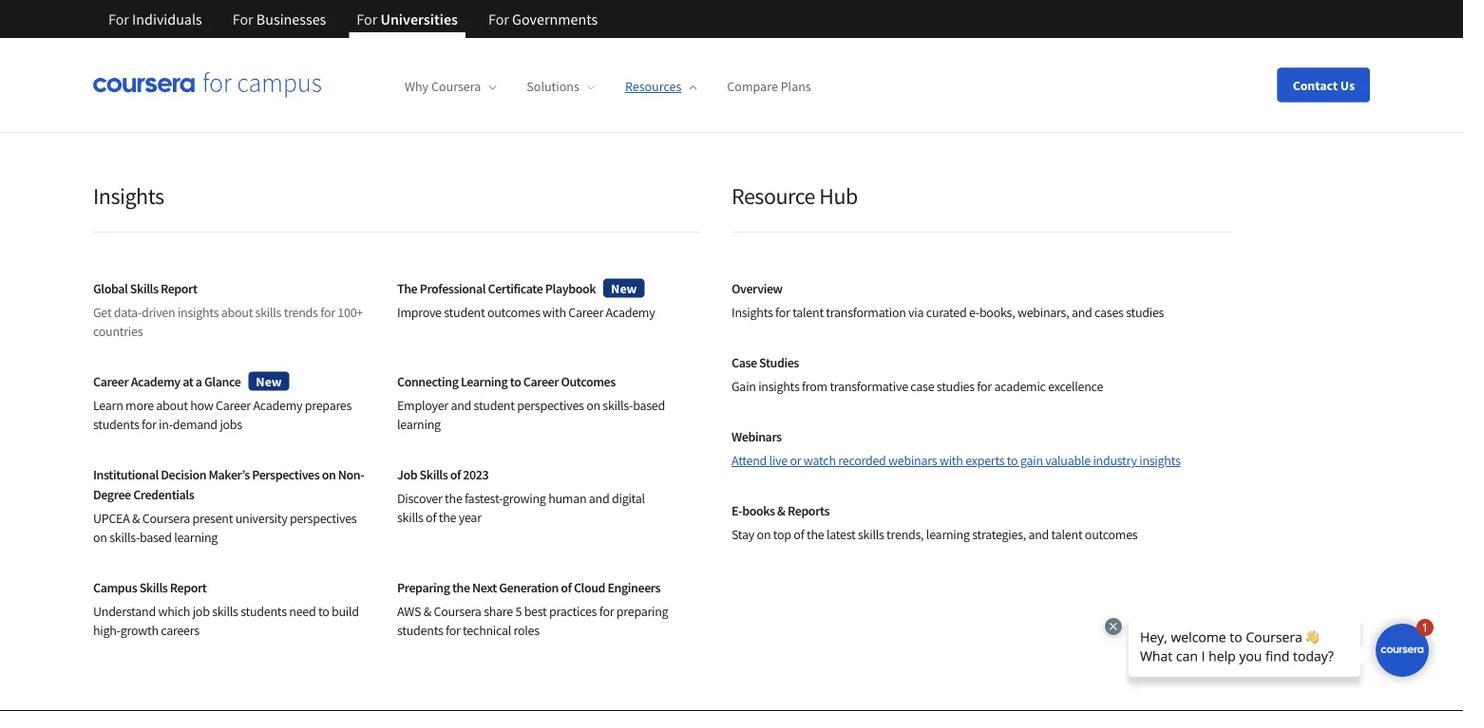 Task type: locate. For each thing, give the bounding box(es) containing it.
2 vertical spatial academy
[[253, 397, 303, 414]]

outcomes down the industry
[[1085, 527, 1138, 544]]

latest
[[827, 527, 856, 544]]

talent inside overview insights for talent transformation via curated e-books, webinars, and cases studies
[[793, 304, 824, 321]]

2 horizontal spatial academy
[[606, 304, 655, 321]]

insights inside global skills report get data-driven insights about skills trends for 100+ countries
[[178, 304, 219, 321]]

e-books & reports stay on top of the latest skills trends, learning strategies, and talent outcomes
[[732, 502, 1138, 544]]

global skills report get data-driven insights about skills trends for 100+ countries
[[93, 280, 363, 340]]

demand down how
[[173, 416, 218, 433]]

job up decision
[[190, 436, 220, 465]]

1 vertical spatial new
[[256, 373, 282, 390]]

options,
[[166, 599, 219, 618]]

for left the 'governments'
[[489, 10, 509, 29]]

0 vertical spatial job
[[190, 436, 220, 465]]

present
[[192, 510, 233, 528]]

1 vertical spatial academy
[[131, 373, 180, 390]]

cases
[[1095, 304, 1124, 321]]

curated
[[927, 304, 967, 321]]

human
[[549, 490, 587, 508]]

0 horizontal spatial new
[[256, 373, 282, 390]]

2 vertical spatial coursera
[[434, 604, 482, 621]]

1 vertical spatial skills-
[[110, 529, 140, 547]]

outcomes down certificate
[[488, 304, 540, 321]]

upcea
[[93, 510, 130, 528]]

skills
[[255, 304, 282, 321], [482, 402, 527, 431], [397, 509, 424, 527], [858, 527, 885, 544], [212, 604, 238, 621]]

digital
[[612, 490, 645, 508]]

student down professional
[[444, 304, 485, 321]]

0 vertical spatial talent
[[793, 304, 824, 321]]

& inside institutional decision maker's perspectives on non- degree credentials upcea & coursera present university perspectives on skills-based learning
[[132, 510, 140, 528]]

0 horizontal spatial skills-
[[110, 529, 140, 547]]

understand
[[93, 604, 156, 621]]

learning down the employer
[[397, 416, 441, 433]]

based
[[633, 397, 665, 414], [140, 529, 172, 547]]

growing
[[503, 490, 546, 508]]

1 vertical spatial more
[[126, 397, 154, 414]]

academy up outcomes
[[606, 304, 655, 321]]

2 vertical spatial insights
[[1140, 452, 1181, 470]]

and left digital
[[589, 490, 610, 508]]

connecting learning to career outcomes employer and student perspectives on skills-based learning
[[397, 373, 665, 433]]

of left cloud
[[561, 579, 572, 596]]

skills inside e-books & reports stay on top of the latest skills trends, learning strategies, and talent outcomes
[[858, 527, 885, 544]]

4 for from the left
[[489, 10, 509, 29]]

coursera
[[432, 78, 481, 95], [142, 510, 190, 528], [434, 604, 482, 621]]

coursera inside institutional decision maker's perspectives on non- degree credentials upcea & coursera present university perspectives on skills-based learning
[[142, 510, 190, 528]]

more right learn
[[126, 397, 154, 414]]

generation
[[499, 579, 559, 596]]

1 vertical spatial coursera
[[142, 510, 190, 528]]

skills inside job skills of 2023 discover the fastest-growing human and digital skills of the year
[[397, 509, 424, 527]]

0 vertical spatial about
[[221, 304, 253, 321]]

new right glance
[[256, 373, 282, 390]]

skills up "your"
[[139, 579, 168, 596]]

learning right trends, at the right of the page
[[927, 527, 970, 544]]

talent inside e-books & reports stay on top of the latest skills trends, learning strategies, and talent outcomes
[[1052, 527, 1083, 544]]

driven
[[142, 304, 175, 321]]

report inside 'campus skills report understand which job skills students need to build high-growth careers'
[[170, 579, 207, 596]]

institutional decision maker's perspectives on non- degree credentials upcea & coursera present university perspectives on skills-based learning
[[93, 466, 364, 547]]

and left 'cases'
[[1072, 304, 1093, 321]]

skills-
[[603, 397, 633, 414], [110, 529, 140, 547]]

based inside institutional decision maker's perspectives on non- degree credentials upcea & coursera present university perspectives on skills-based learning
[[140, 529, 172, 547]]

businesses
[[256, 10, 326, 29]]

compare plans link
[[728, 78, 812, 95]]

studies right case
[[937, 378, 975, 395]]

credentials
[[133, 486, 194, 503]]

students inside strengthen employability to attract more students
[[422, 308, 635, 384]]

for for universities
[[357, 10, 378, 29]]

1 horizontal spatial in-
[[377, 402, 401, 431]]

via
[[909, 304, 924, 321]]

to inside connecting learning to career outcomes employer and student perspectives on skills-based learning
[[510, 373, 521, 390]]

1 vertical spatial report
[[170, 579, 207, 596]]

0 vertical spatial more
[[281, 308, 411, 384]]

0 vertical spatial skills-
[[603, 397, 633, 414]]

and down outcomes
[[531, 402, 566, 431]]

1 horizontal spatial academy
[[253, 397, 303, 414]]

in-
[[377, 402, 401, 431], [159, 416, 173, 433]]

1 vertical spatial perspectives
[[290, 510, 357, 528]]

job right "which"
[[193, 604, 210, 621]]

for up decision
[[161, 436, 186, 465]]

1 vertical spatial insights
[[759, 378, 800, 395]]

contact inside "button"
[[1293, 77, 1338, 94]]

new right "playbook"
[[611, 280, 637, 297]]

more inside learn more about how career academy prepares students for in-demand jobs
[[126, 397, 154, 414]]

skills right the job
[[420, 466, 448, 483]]

live
[[770, 452, 788, 470]]

1 vertical spatial job
[[193, 604, 210, 621]]

career up jobs
[[216, 397, 251, 414]]

skills inside global skills report get data-driven insights about skills trends for 100+ countries
[[130, 280, 158, 297]]

learn
[[93, 397, 123, 414]]

more
[[281, 308, 411, 384], [126, 397, 154, 414]]

on inside e-books & reports stay on top of the latest skills trends, learning strategies, and talent outcomes
[[757, 527, 771, 544]]

year
[[459, 509, 482, 527]]

for inside global skills report get data-driven insights about skills trends for 100+ countries
[[321, 304, 335, 321]]

3 for from the left
[[357, 10, 378, 29]]

with inside equip students with the most in-demand skills and prepare them for job success.
[[249, 402, 289, 431]]

0 horizontal spatial based
[[140, 529, 172, 547]]

success.
[[224, 436, 298, 465]]

the left next
[[452, 579, 470, 596]]

0 vertical spatial contact
[[1293, 77, 1338, 94]]

new for career academy at a glance
[[256, 373, 282, 390]]

transformative
[[830, 378, 909, 395]]

2 vertical spatial with
[[940, 452, 964, 470]]

2 horizontal spatial with
[[940, 452, 964, 470]]

1 vertical spatial talent
[[1052, 527, 1083, 544]]

more up prepares
[[281, 308, 411, 384]]

to inside webinars attend live or watch recorded webinars with experts to gain valuable industry insights
[[1007, 452, 1018, 470]]

insights down "studies"
[[759, 378, 800, 395]]

webinars,
[[1018, 304, 1070, 321]]

students inside learn more about how career academy prepares students for in-demand jobs
[[93, 416, 139, 433]]

coursera up technical
[[434, 604, 482, 621]]

1 horizontal spatial perspectives
[[517, 397, 584, 414]]

demand down connecting
[[401, 402, 478, 431]]

career inside learn more about how career academy prepares students for in-demand jobs
[[216, 397, 251, 414]]

0 vertical spatial outcomes
[[488, 304, 540, 321]]

job skills of 2023 discover the fastest-growing human and digital skills of the year
[[397, 466, 645, 527]]

and right 'strategies,'
[[1029, 527, 1050, 544]]

1 vertical spatial based
[[140, 529, 172, 547]]

the left most
[[293, 402, 323, 431]]

skills inside 'campus skills report understand which job skills students need to build high-growth careers'
[[139, 579, 168, 596]]

1 horizontal spatial skills-
[[603, 397, 633, 414]]

solutions link
[[527, 78, 595, 95]]

for up them
[[142, 416, 156, 433]]

new
[[611, 280, 637, 297], [256, 373, 282, 390]]

0 horizontal spatial with
[[249, 402, 289, 431]]

0 horizontal spatial insights
[[93, 182, 164, 210]]

to right learning at the bottom left of page
[[510, 373, 521, 390]]

1 horizontal spatial demand
[[401, 402, 478, 431]]

0 horizontal spatial perspectives
[[290, 510, 357, 528]]

for inside overview insights for talent transformation via curated e-books, webinars, and cases studies
[[776, 304, 790, 321]]

0 horizontal spatial more
[[126, 397, 154, 414]]

insights down the overview
[[732, 304, 773, 321]]

contact left us at the left bottom of page
[[139, 542, 190, 561]]

1 horizontal spatial studies
[[1127, 304, 1165, 321]]

1 vertical spatial outcomes
[[1085, 527, 1138, 544]]

0 vertical spatial insights
[[93, 182, 164, 210]]

discover
[[397, 490, 443, 508]]

1 vertical spatial with
[[249, 402, 289, 431]]

2 horizontal spatial insights
[[1140, 452, 1181, 470]]

the down reports
[[807, 527, 825, 544]]

contact us link
[[108, 529, 239, 574]]

1 for from the left
[[108, 10, 129, 29]]

career
[[569, 304, 604, 321], [93, 373, 129, 390], [524, 373, 559, 390], [216, 397, 251, 414]]

career up learn
[[93, 373, 129, 390]]

report up options,
[[170, 579, 207, 596]]

see your options,
[[108, 599, 222, 618]]

2 vertical spatial skills
[[139, 579, 168, 596]]

100+
[[338, 304, 363, 321]]

0 horizontal spatial studies
[[937, 378, 975, 395]]

0 horizontal spatial in-
[[159, 416, 173, 433]]

0 vertical spatial academy
[[606, 304, 655, 321]]

books,
[[980, 304, 1016, 321]]

for left the academic
[[977, 378, 992, 395]]

0 vertical spatial insights
[[178, 304, 219, 321]]

build
[[332, 604, 359, 621]]

with down "playbook"
[[543, 304, 566, 321]]

career left outcomes
[[524, 373, 559, 390]]

learning inside connecting learning to career outcomes employer and student perspectives on skills-based learning
[[397, 416, 441, 433]]

job inside 'campus skills report understand which job skills students need to build high-growth careers'
[[193, 604, 210, 621]]

coursera down credentials
[[142, 510, 190, 528]]

and inside e-books & reports stay on top of the latest skills trends, learning strategies, and talent outcomes
[[1029, 527, 1050, 544]]

0 vertical spatial skills
[[130, 280, 158, 297]]

for down the overview
[[776, 304, 790, 321]]

1 horizontal spatial outcomes
[[1085, 527, 1138, 544]]

1 vertical spatial student
[[474, 397, 515, 414]]

skills inside job skills of 2023 discover the fastest-growing human and digital skills of the year
[[420, 466, 448, 483]]

attend
[[732, 452, 767, 470]]

to right need
[[318, 604, 329, 621]]

to right improve
[[456, 247, 507, 323]]

jobs
[[220, 416, 242, 433]]

in- down career academy at a glance
[[159, 416, 173, 433]]

skills for discover
[[420, 466, 448, 483]]

webinars
[[732, 428, 782, 445]]

2 for from the left
[[233, 10, 253, 29]]

skills inside equip students with the most in-demand skills and prepare them for job success.
[[482, 402, 527, 431]]

1 vertical spatial studies
[[937, 378, 975, 395]]

with left experts
[[940, 452, 964, 470]]

gain
[[732, 378, 756, 395]]

0 horizontal spatial demand
[[173, 416, 218, 433]]

1 horizontal spatial learning
[[397, 416, 441, 433]]

career inside connecting learning to career outcomes employer and student perspectives on skills-based learning
[[524, 373, 559, 390]]

attract
[[108, 308, 271, 384]]

for
[[321, 304, 335, 321], [776, 304, 790, 321], [977, 378, 992, 395], [142, 416, 156, 433], [161, 436, 186, 465], [600, 604, 614, 621], [446, 623, 461, 640]]

on down outcomes
[[587, 397, 601, 414]]

to inside strengthen employability to attract more students
[[456, 247, 507, 323]]

perspectives down outcomes
[[517, 397, 584, 414]]

student
[[444, 304, 485, 321], [474, 397, 515, 414]]

report for driven
[[161, 280, 197, 297]]

2 horizontal spatial learning
[[927, 527, 970, 544]]

0 horizontal spatial academy
[[131, 373, 180, 390]]

the left year
[[439, 509, 456, 527]]

1 vertical spatial about
[[156, 397, 188, 414]]

new for the professional certificate playbook
[[611, 280, 637, 297]]

contact for contact us
[[1293, 77, 1338, 94]]

& right upcea
[[132, 510, 140, 528]]

the
[[293, 402, 323, 431], [445, 490, 463, 508], [439, 509, 456, 527], [807, 527, 825, 544], [452, 579, 470, 596]]

students inside equip students with the most in-demand skills and prepare them for job success.
[[165, 402, 244, 431]]

studies inside case studies gain insights from transformative case studies for academic excellence
[[937, 378, 975, 395]]

academy for playbook
[[606, 304, 655, 321]]

case
[[911, 378, 935, 395]]

preparing the next generation of cloud engineers aws & coursera share 5 best practices for preparing students for technical roles
[[397, 579, 669, 640]]

reports
[[788, 502, 830, 519]]

contact left us
[[1293, 77, 1338, 94]]

skills- inside connecting learning to career outcomes employer and student perspectives on skills-based learning
[[603, 397, 633, 414]]

in- right most
[[377, 402, 401, 431]]

report
[[161, 280, 197, 297], [170, 579, 207, 596]]

demand inside equip students with the most in-demand skills and prepare them for job success.
[[401, 402, 478, 431]]

0 horizontal spatial outcomes
[[488, 304, 540, 321]]

students
[[422, 308, 635, 384], [165, 402, 244, 431], [93, 416, 139, 433], [241, 604, 287, 621], [397, 623, 443, 640]]

0 horizontal spatial insights
[[178, 304, 219, 321]]

talent right 'strategies,'
[[1052, 527, 1083, 544]]

how
[[190, 397, 213, 414]]

with up success.
[[249, 402, 289, 431]]

about down career academy at a glance
[[156, 397, 188, 414]]

0 vertical spatial new
[[611, 280, 637, 297]]

for left 100+
[[321, 304, 335, 321]]

of down discover at the left
[[426, 509, 436, 527]]

student inside connecting learning to career outcomes employer and student perspectives on skills-based learning
[[474, 397, 515, 414]]

& right books
[[778, 502, 786, 519]]

strengthen employability to attract more students
[[108, 186, 635, 384]]

of right top
[[794, 527, 805, 544]]

about left trends
[[221, 304, 253, 321]]

student down learning at the bottom left of page
[[474, 397, 515, 414]]

academy inside learn more about how career academy prepares students for in-demand jobs
[[253, 397, 303, 414]]

insights right driven
[[178, 304, 219, 321]]

0 horizontal spatial contact
[[139, 542, 190, 561]]

outcomes inside e-books & reports stay on top of the latest skills trends, learning strategies, and talent outcomes
[[1085, 527, 1138, 544]]

skills inside global skills report get data-driven insights about skills trends for 100+ countries
[[255, 304, 282, 321]]

0 vertical spatial perspectives
[[517, 397, 584, 414]]

1 horizontal spatial about
[[221, 304, 253, 321]]

learning for insights
[[397, 416, 441, 433]]

0 horizontal spatial about
[[156, 397, 188, 414]]

2 horizontal spatial &
[[778, 502, 786, 519]]

for left the businesses
[[233, 10, 253, 29]]

learning down present
[[174, 529, 218, 547]]

talent up "studies"
[[793, 304, 824, 321]]

webinars
[[889, 452, 938, 470]]

0 horizontal spatial talent
[[793, 304, 824, 321]]

1 horizontal spatial insights
[[732, 304, 773, 321]]

skills up driven
[[130, 280, 158, 297]]

insights right the industry
[[1140, 452, 1181, 470]]

0 vertical spatial report
[[161, 280, 197, 297]]

1 horizontal spatial with
[[543, 304, 566, 321]]

skills- down outcomes
[[603, 397, 633, 414]]

to left gain in the bottom right of the page
[[1007, 452, 1018, 470]]

and down learning at the bottom left of page
[[451, 397, 472, 414]]

academy left at
[[131, 373, 180, 390]]

0 horizontal spatial &
[[132, 510, 140, 528]]

perspectives down non- at bottom
[[290, 510, 357, 528]]

1 horizontal spatial &
[[424, 604, 432, 621]]

1 horizontal spatial insights
[[759, 378, 800, 395]]

0 vertical spatial based
[[633, 397, 665, 414]]

1 horizontal spatial new
[[611, 280, 637, 297]]

preparing
[[397, 579, 450, 596]]

coursera right why
[[432, 78, 481, 95]]

valuable
[[1046, 452, 1091, 470]]

report inside global skills report get data-driven insights about skills trends for 100+ countries
[[161, 280, 197, 297]]

1 horizontal spatial talent
[[1052, 527, 1083, 544]]

academy for a
[[253, 397, 303, 414]]

academy up success.
[[253, 397, 303, 414]]

learning
[[397, 416, 441, 433], [927, 527, 970, 544], [174, 529, 218, 547]]

& right the aws
[[424, 604, 432, 621]]

1 horizontal spatial contact
[[1293, 77, 1338, 94]]

1 vertical spatial contact
[[139, 542, 190, 561]]

1 horizontal spatial based
[[633, 397, 665, 414]]

skills- down upcea
[[110, 529, 140, 547]]

for left individuals
[[108, 10, 129, 29]]

0 horizontal spatial learning
[[174, 529, 218, 547]]

insights up global
[[93, 182, 164, 210]]

1 vertical spatial insights
[[732, 304, 773, 321]]

for left the universities on the left top
[[357, 10, 378, 29]]

studies right 'cases'
[[1127, 304, 1165, 321]]

for businesses
[[233, 10, 326, 29]]

on down upcea
[[93, 529, 107, 547]]

1 vertical spatial skills
[[420, 466, 448, 483]]

of inside 'preparing the next generation of cloud engineers aws & coursera share 5 best practices for preparing students for technical roles'
[[561, 579, 572, 596]]

us
[[193, 542, 209, 561]]

of left 2023
[[450, 466, 461, 483]]

on left top
[[757, 527, 771, 544]]

banner navigation
[[93, 0, 613, 38]]

0 vertical spatial studies
[[1127, 304, 1165, 321]]

1 horizontal spatial more
[[281, 308, 411, 384]]

the inside 'preparing the next generation of cloud engineers aws & coursera share 5 best practices for preparing students for technical roles'
[[452, 579, 470, 596]]

them
[[108, 436, 157, 465]]

report up driven
[[161, 280, 197, 297]]

or
[[790, 452, 802, 470]]

learning inside e-books & reports stay on top of the latest skills trends, learning strategies, and talent outcomes
[[927, 527, 970, 544]]



Task type: describe. For each thing, give the bounding box(es) containing it.
demand inside learn more about how career academy prepares students for in-demand jobs
[[173, 416, 218, 433]]

which
[[158, 604, 190, 621]]

on inside connecting learning to career outcomes employer and student perspectives on skills-based learning
[[587, 397, 601, 414]]

employer
[[397, 397, 449, 414]]

for inside learn more about how career academy prepares students for in-demand jobs
[[142, 416, 156, 433]]

prepares
[[305, 397, 352, 414]]

for inside equip students with the most in-demand skills and prepare them for job success.
[[161, 436, 186, 465]]

for individuals
[[108, 10, 202, 29]]

in- inside learn more about how career academy prepares students for in-demand jobs
[[159, 416, 173, 433]]

prepare
[[571, 402, 642, 431]]

industry
[[1094, 452, 1138, 470]]

5
[[516, 604, 522, 621]]

practices
[[549, 604, 597, 621]]

compare
[[728, 78, 778, 95]]

webinars attend live or watch recorded webinars with experts to gain valuable industry insights
[[732, 428, 1181, 470]]

your
[[135, 599, 163, 618]]

campus
[[93, 579, 137, 596]]

compare
[[222, 599, 278, 618]]

non-
[[338, 466, 364, 483]]

in- inside equip students with the most in-demand skills and prepare them for job success.
[[377, 402, 401, 431]]

see
[[108, 599, 132, 618]]

technical
[[463, 623, 511, 640]]

from
[[802, 378, 828, 395]]

the up year
[[445, 490, 463, 508]]

for universities
[[357, 10, 458, 29]]

studies
[[760, 354, 799, 371]]

trends
[[284, 304, 318, 321]]

about inside global skills report get data-driven insights about skills trends for 100+ countries
[[221, 304, 253, 321]]

studies inside overview insights for talent transformation via curated e-books, webinars, and cases studies
[[1127, 304, 1165, 321]]

skills- inside institutional decision maker's perspectives on non- degree credentials upcea & coursera present university perspectives on skills-based learning
[[110, 529, 140, 547]]

compare plans link
[[222, 597, 338, 620]]

university
[[235, 510, 287, 528]]

perspectives inside connecting learning to career outcomes employer and student perspectives on skills-based learning
[[517, 397, 584, 414]]

engineers
[[608, 579, 661, 596]]

resource
[[732, 182, 816, 210]]

why coursera
[[405, 78, 481, 95]]

outcomes
[[561, 373, 616, 390]]

of inside e-books & reports stay on top of the latest skills trends, learning strategies, and talent outcomes
[[794, 527, 805, 544]]

plans
[[781, 78, 812, 95]]

learning for resource hub
[[927, 527, 970, 544]]

employability
[[108, 247, 446, 323]]

coursera inside 'preparing the next generation of cloud engineers aws & coursera share 5 best practices for preparing students for technical roles'
[[434, 604, 482, 621]]

most
[[327, 402, 373, 431]]

skills for which
[[139, 579, 168, 596]]

skills for data-
[[130, 280, 158, 297]]

the inside equip students with the most in-demand skills and prepare them for job success.
[[293, 402, 323, 431]]

for inside case studies gain insights from transformative case studies for academic excellence
[[977, 378, 992, 395]]

contact for contact us
[[139, 542, 190, 561]]

stay
[[732, 527, 755, 544]]

books
[[743, 502, 775, 519]]

playbook
[[545, 280, 596, 297]]

contact us
[[139, 542, 209, 561]]

get
[[93, 304, 112, 321]]

on left non- at bottom
[[322, 466, 336, 483]]

top
[[774, 527, 792, 544]]

for governments
[[489, 10, 598, 29]]

for left technical
[[446, 623, 461, 640]]

why
[[405, 78, 429, 95]]

compare plans
[[222, 599, 315, 618]]

for for individuals
[[108, 10, 129, 29]]

global
[[93, 280, 128, 297]]

career down "playbook"
[[569, 304, 604, 321]]

the professional certificate playbook
[[397, 280, 596, 297]]

learning inside institutional decision maker's perspectives on non- degree credentials upcea & coursera present university perspectives on skills-based learning
[[174, 529, 218, 547]]

fastest-
[[465, 490, 503, 508]]

insights inside case studies gain insights from transformative case studies for academic excellence
[[759, 378, 800, 395]]

and inside connecting learning to career outcomes employer and student perspectives on skills-based learning
[[451, 397, 472, 414]]

individuals
[[132, 10, 202, 29]]

skills inside 'campus skills report understand which job skills students need to build high-growth careers'
[[212, 604, 238, 621]]

gain
[[1021, 452, 1044, 470]]

equip students with the most in-demand skills and prepare them for job success.
[[108, 402, 642, 465]]

improve student outcomes with career academy
[[397, 304, 655, 321]]

perspectives inside institutional decision maker's perspectives on non- degree credentials upcea & coursera present university perspectives on skills-based learning
[[290, 510, 357, 528]]

resource hub
[[732, 182, 858, 210]]

and inside overview insights for talent transformation via curated e-books, webinars, and cases studies
[[1072, 304, 1093, 321]]

0 vertical spatial student
[[444, 304, 485, 321]]

for down cloud
[[600, 604, 614, 621]]

professional
[[420, 280, 486, 297]]

trends,
[[887, 527, 924, 544]]

maker's
[[209, 466, 250, 483]]

& inside 'preparing the next generation of cloud engineers aws & coursera share 5 best practices for preparing students for technical roles'
[[424, 604, 432, 621]]

compare plans
[[728, 78, 812, 95]]

institutional
[[93, 466, 159, 483]]

improve
[[397, 304, 442, 321]]

about inside learn more about how career academy prepares students for in-demand jobs
[[156, 397, 188, 414]]

case
[[732, 354, 757, 371]]

connecting
[[397, 373, 459, 390]]

contact us
[[1293, 77, 1355, 94]]

roles
[[514, 623, 540, 640]]

high-
[[93, 623, 120, 640]]

0 vertical spatial coursera
[[432, 78, 481, 95]]

e-
[[732, 502, 743, 519]]

students inside 'campus skills report understand which job skills students need to build high-growth careers'
[[241, 604, 287, 621]]

to inside 'campus skills report understand which job skills students need to build high-growth careers'
[[318, 604, 329, 621]]

best
[[524, 604, 547, 621]]

job inside equip students with the most in-demand skills and prepare them for job success.
[[190, 436, 220, 465]]

hub
[[820, 182, 858, 210]]

the inside e-books & reports stay on top of the latest skills trends, learning strategies, and talent outcomes
[[807, 527, 825, 544]]

degree
[[93, 486, 131, 503]]

preparing
[[617, 604, 669, 621]]

next
[[472, 579, 497, 596]]

insights inside webinars attend live or watch recorded webinars with experts to gain valuable industry insights
[[1140, 452, 1181, 470]]

0 vertical spatial with
[[543, 304, 566, 321]]

report for job
[[170, 579, 207, 596]]

governments
[[512, 10, 598, 29]]

based inside connecting learning to career outcomes employer and student perspectives on skills-based learning
[[633, 397, 665, 414]]

2023
[[463, 466, 489, 483]]

case studies gain insights from transformative case studies for academic excellence
[[732, 354, 1104, 395]]

need
[[289, 604, 316, 621]]

resources link
[[625, 78, 697, 95]]

perspectives
[[252, 466, 320, 483]]

overview
[[732, 280, 783, 297]]

recorded
[[839, 452, 886, 470]]

more inside strengthen employability to attract more students
[[281, 308, 411, 384]]

and inside equip students with the most in-demand skills and prepare them for job success.
[[531, 402, 566, 431]]

job
[[397, 466, 418, 483]]

share
[[484, 604, 513, 621]]

insights inside overview insights for talent transformation via curated e-books, webinars, and cases studies
[[732, 304, 773, 321]]

coursera for campus image
[[93, 72, 321, 98]]

students inside 'preparing the next generation of cloud engineers aws & coursera share 5 best practices for preparing students for technical roles'
[[397, 623, 443, 640]]

for for governments
[[489, 10, 509, 29]]

career academy at a glance
[[93, 373, 241, 390]]

for for businesses
[[233, 10, 253, 29]]

careers
[[161, 623, 199, 640]]

growth
[[120, 623, 158, 640]]

campus skills report understand which job skills students need to build high-growth careers
[[93, 579, 359, 640]]

with inside webinars attend live or watch recorded webinars with experts to gain valuable industry insights
[[940, 452, 964, 470]]

strategies,
[[973, 527, 1027, 544]]

& inside e-books & reports stay on top of the latest skills trends, learning strategies, and talent outcomes
[[778, 502, 786, 519]]

and inside job skills of 2023 discover the fastest-growing human and digital skills of the year
[[589, 490, 610, 508]]

transformation
[[826, 304, 906, 321]]



Task type: vqa. For each thing, say whether or not it's contained in the screenshot.


